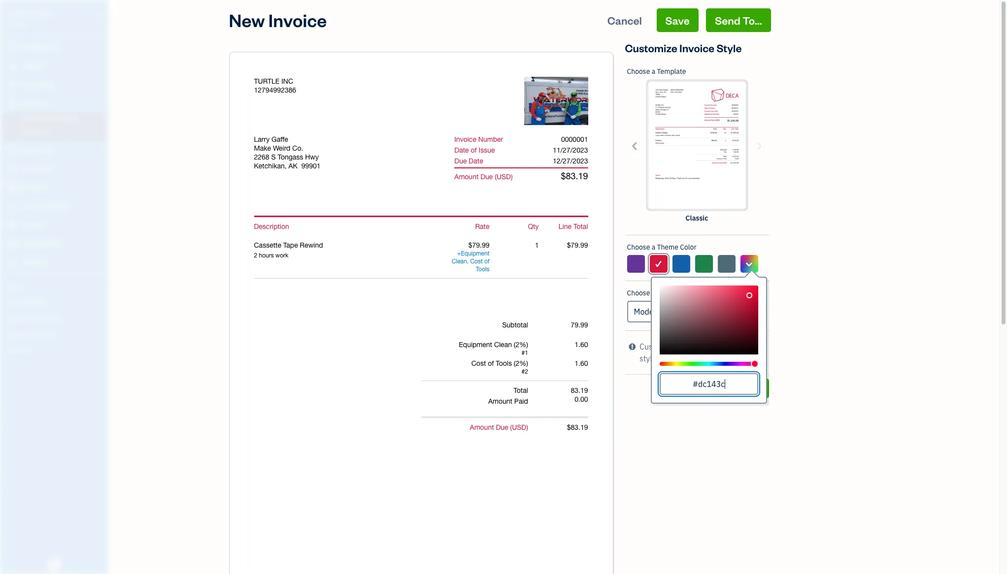 Task type: vqa. For each thing, say whether or not it's contained in the screenshot.
the top 30
no



Task type: describe. For each thing, give the bounding box(es) containing it.
equipment clean (2%) # 1 cost of tools (2%) # 2
[[459, 341, 528, 376]]

make
[[254, 144, 271, 152]]

style
[[717, 41, 742, 55]]

choose for choose a template
[[627, 67, 650, 76]]

0.00
[[575, 396, 588, 404]]

subtotal
[[502, 321, 528, 329]]

choose a font element
[[625, 281, 769, 331]]

send to... button
[[706, 8, 771, 32]]

2 vertical spatial due
[[496, 424, 508, 432]]

number
[[478, 136, 503, 143]]

items and services image
[[7, 314, 105, 322]]

0 vertical spatial (
[[495, 173, 497, 181]]

Enter an Invoice # text field
[[561, 136, 588, 143]]

turtle inc 12794992386
[[254, 77, 296, 94]]

choose a font
[[627, 289, 671, 298]]

choose a template
[[627, 67, 686, 76]]

for
[[659, 354, 668, 364]]

cost inside the equipment clean (2%) # 1 cost of tools (2%) # 2
[[472, 360, 486, 368]]

0 vertical spatial date
[[455, 146, 469, 154]]

chart image
[[6, 239, 18, 249]]

expense image
[[6, 164, 18, 174]]

gaffe
[[272, 136, 288, 143]]

1
[[525, 350, 528, 357]]

2 1.60 from the top
[[575, 360, 588, 368]]

hwy
[[305, 153, 319, 161]]

0 vertical spatial amount
[[455, 173, 479, 181]]

,
[[467, 258, 469, 265]]

invoice inside customize your logo and invoice style for all invoices
[[730, 342, 756, 352]]

image
[[549, 97, 568, 106]]

here
[[712, 354, 728, 364]]

0 horizontal spatial due
[[455, 157, 467, 165]]

, cost of tools
[[467, 258, 490, 273]]

your
[[679, 342, 694, 352]]

2 # from the top
[[522, 369, 525, 376]]

1 1.60 from the top
[[575, 341, 588, 349]]

0 vertical spatial )
[[511, 173, 513, 181]]

a for font
[[652, 289, 656, 298]]

logo
[[696, 342, 713, 352]]

description
[[254, 223, 289, 231]]

Enter an Item Description text field
[[254, 252, 440, 260]]

79.99
[[571, 321, 588, 329]]

date of issue
[[455, 146, 495, 154]]

client image
[[6, 62, 18, 71]]

equipment for equipment clean
[[461, 250, 490, 257]]

owner
[[8, 20, 26, 27]]

equipment clean
[[452, 250, 490, 265]]

cancel for bottommost cancel button
[[660, 383, 689, 394]]

previous image
[[630, 140, 641, 152]]

inc for customize
[[38, 9, 52, 19]]

dashboard image
[[6, 43, 18, 53]]

new
[[229, 8, 265, 32]]

project image
[[6, 183, 18, 193]]

Color value field text field
[[660, 374, 758, 395]]

all
[[670, 354, 679, 364]]

0 vertical spatial amount due ( usd )
[[455, 173, 513, 181]]

total inside total amount paid
[[514, 387, 528, 395]]

choose a template element
[[625, 60, 769, 236]]

timer image
[[6, 202, 18, 211]]

12/27/2023
[[553, 157, 588, 165]]

done button
[[730, 379, 769, 399]]

1 horizontal spatial usd
[[512, 424, 526, 432]]

Line Total (USD) text field
[[567, 242, 588, 249]]

equipment for equipment clean (2%) # 1 cost of tools (2%) # 2
[[459, 341, 492, 349]]

line total
[[559, 223, 588, 231]]

clean for equipment clean (2%) # 1 cost of tools (2%) # 2
[[494, 341, 512, 349]]

1 vertical spatial due
[[481, 173, 493, 181]]

send
[[715, 13, 741, 27]]

clean for equipment clean
[[452, 258, 467, 265]]

1 vertical spatial cancel button
[[625, 379, 724, 399]]

line
[[559, 223, 572, 231]]

amount inside total amount paid
[[488, 398, 513, 406]]

0 vertical spatial cancel button
[[599, 8, 651, 32]]

delete
[[527, 97, 547, 106]]

customize invoice style
[[625, 41, 742, 55]]

larry
[[254, 136, 270, 143]]

s
[[271, 153, 276, 161]]

tools inside the equipment clean (2%) # 1 cost of tools (2%) # 2
[[496, 360, 512, 368]]



Task type: locate. For each thing, give the bounding box(es) containing it.
total up paid
[[514, 387, 528, 395]]

of up due date
[[471, 146, 477, 154]]

1 # from the top
[[522, 350, 525, 357]]

of
[[471, 146, 477, 154], [485, 258, 490, 265], [488, 360, 494, 368]]

turtle inside turtle inc 12794992386
[[254, 77, 280, 85]]

date
[[455, 146, 469, 154], [469, 157, 483, 165]]

turtle for customize invoice style
[[8, 9, 36, 19]]

#
[[522, 350, 525, 357], [522, 369, 525, 376]]

date down date of issue
[[469, 157, 483, 165]]

cost
[[470, 258, 483, 265], [472, 360, 486, 368]]

next image
[[753, 140, 765, 152]]

0 horizontal spatial turtle
[[8, 9, 36, 19]]

theme
[[657, 243, 679, 252]]

cancel button
[[599, 8, 651, 32], [625, 379, 724, 399]]

1 vertical spatial )
[[526, 424, 528, 432]]

inc for date
[[282, 77, 293, 85]]

tools up total amount paid
[[496, 360, 512, 368]]

clean down subtotal
[[494, 341, 512, 349]]

0 vertical spatial of
[[471, 146, 477, 154]]

team members image
[[7, 299, 105, 307]]

cancel for the topmost cancel button
[[608, 13, 642, 27]]

payment image
[[6, 145, 18, 155]]

saturation: 91. brightness: 86. image
[[746, 293, 752, 298]]

1 vertical spatial 1.60
[[575, 360, 588, 368]]

larry gaffe make weird co. 2268 s tongass hwy ketchikan, ak  99901
[[254, 136, 321, 170]]

0 vertical spatial tools
[[476, 266, 490, 273]]

due
[[455, 157, 467, 165], [481, 173, 493, 181], [496, 424, 508, 432]]

1 horizontal spatial due
[[481, 173, 493, 181]]

1 vertical spatial clean
[[494, 341, 512, 349]]

turtle for date of issue
[[254, 77, 280, 85]]

co.
[[292, 144, 303, 152]]

date up due date
[[455, 146, 469, 154]]

1 vertical spatial equipment
[[459, 341, 492, 349]]

tongass
[[278, 153, 303, 161]]

rate
[[475, 223, 490, 231]]

1 vertical spatial choose
[[627, 243, 650, 252]]

turtle inside turtle inc owner
[[8, 9, 36, 19]]

0 vertical spatial $83.19
[[561, 171, 588, 181]]

tools inside , cost of tools
[[476, 266, 490, 273]]

issue
[[479, 146, 495, 154]]

turtle
[[8, 9, 36, 19], [254, 77, 280, 85]]

0 vertical spatial #
[[522, 350, 525, 357]]

1 vertical spatial (
[[510, 424, 512, 432]]

0 horizontal spatial clean
[[452, 258, 467, 265]]

a
[[652, 67, 656, 76], [652, 243, 656, 252], [652, 289, 656, 298]]

1 vertical spatial $83.19
[[567, 424, 588, 432]]

of inside the equipment clean (2%) # 1 cost of tools (2%) # 2
[[488, 360, 494, 368]]

due down total amount paid
[[496, 424, 508, 432]]

(2%)
[[514, 341, 528, 349], [514, 360, 528, 368]]

0 horizontal spatial tools
[[476, 266, 490, 273]]

turtle inc owner
[[8, 9, 52, 27]]

amount
[[455, 173, 479, 181], [488, 398, 513, 406], [470, 424, 494, 432]]

choose left template
[[627, 67, 650, 76]]

1 horizontal spatial turtle
[[254, 77, 280, 85]]

1 vertical spatial of
[[485, 258, 490, 265]]

0 horizontal spatial )
[[511, 173, 513, 181]]

0 vertical spatial customize
[[625, 41, 678, 55]]

1 horizontal spatial cancel
[[660, 383, 689, 394]]

cost inside , cost of tools
[[470, 258, 483, 265]]

equipment inside equipment clean
[[461, 250, 490, 257]]

0 vertical spatial choose
[[627, 67, 650, 76]]

1 horizontal spatial (
[[510, 424, 512, 432]]

tools
[[476, 266, 490, 273], [496, 360, 512, 368]]

of down item rate (usd) text field
[[485, 258, 490, 265]]

0 horizontal spatial (
[[495, 173, 497, 181]]

turtle up the 12794992386 on the top left of the page
[[254, 77, 280, 85]]

amount down due date
[[455, 173, 479, 181]]

a left template
[[652, 67, 656, 76]]

(2%) up 2
[[514, 360, 528, 368]]

1 vertical spatial a
[[652, 243, 656, 252]]

inc inside turtle inc 12794992386
[[282, 77, 293, 85]]

$83.19 down 0.00
[[567, 424, 588, 432]]

0 vertical spatial cancel
[[608, 13, 642, 27]]

clean
[[452, 258, 467, 265], [494, 341, 512, 349]]

modern
[[634, 307, 661, 317]]

save
[[666, 13, 690, 27]]

3 choose from the top
[[627, 289, 650, 298]]

1.60 up the 83.19 on the right of page
[[575, 360, 588, 368]]

2 vertical spatial choose
[[627, 289, 650, 298]]

0 vertical spatial cost
[[470, 258, 483, 265]]

to...
[[743, 13, 762, 27]]

Item Rate (USD) text field
[[468, 242, 490, 249]]

83.19
[[571, 387, 588, 395]]

total amount paid
[[488, 387, 528, 406]]

due down due date
[[481, 173, 493, 181]]

1 vertical spatial cost
[[472, 360, 486, 368]]

customize for customize invoice style
[[625, 41, 678, 55]]

clean down '+'
[[452, 258, 467, 265]]

1 horizontal spatial inc
[[282, 77, 293, 85]]

tools down equipment clean
[[476, 266, 490, 273]]

choose a theme color
[[627, 243, 697, 252]]

amount due ( usd ) down total amount paid
[[470, 424, 528, 432]]

usd down "number"
[[497, 173, 511, 181]]

estimate image
[[6, 80, 18, 90]]

2268
[[254, 153, 269, 161]]

1.60
[[575, 341, 588, 349], [575, 360, 588, 368]]

1 vertical spatial customize
[[640, 342, 677, 352]]

invoice number
[[455, 136, 503, 143]]

12/27/2023 button
[[545, 157, 596, 166]]

(
[[495, 173, 497, 181], [510, 424, 512, 432]]

1 vertical spatial total
[[514, 387, 528, 395]]

# up 2
[[522, 350, 525, 357]]

paid
[[514, 398, 528, 406]]

1 vertical spatial amount
[[488, 398, 513, 406]]

choose for choose a font
[[627, 289, 650, 298]]

99901
[[302, 162, 321, 170]]

due down date of issue
[[455, 157, 467, 165]]

amount left paid
[[488, 398, 513, 406]]

red image
[[654, 258, 663, 270]]

2 vertical spatial amount
[[470, 424, 494, 432]]

weird
[[273, 144, 291, 152]]

a for theme
[[652, 243, 656, 252]]

qty
[[528, 223, 539, 231]]

+
[[458, 250, 461, 257]]

customize your logo and invoice style for all invoices
[[640, 342, 756, 364]]

1 vertical spatial date
[[469, 157, 483, 165]]

save button
[[657, 8, 699, 32]]

0 vertical spatial a
[[652, 67, 656, 76]]

0 horizontal spatial usd
[[497, 173, 511, 181]]

1 horizontal spatial tools
[[496, 360, 512, 368]]

0 vertical spatial (2%)
[[514, 341, 528, 349]]

freshbooks image
[[46, 559, 62, 571]]

2 a from the top
[[652, 243, 656, 252]]

usd
[[497, 173, 511, 181], [512, 424, 526, 432]]

report image
[[6, 258, 18, 268]]

customize
[[625, 41, 678, 55], [640, 342, 677, 352]]

0 horizontal spatial cancel
[[608, 13, 642, 27]]

customize inside customize your logo and invoice style for all invoices
[[640, 342, 677, 352]]

total
[[574, 223, 588, 231], [514, 387, 528, 395]]

( down total amount paid
[[510, 424, 512, 432]]

Enter an Item Name text field
[[254, 241, 440, 250]]

turtle up owner
[[8, 9, 36, 19]]

1 horizontal spatial )
[[526, 424, 528, 432]]

of inside , cost of tools
[[485, 258, 490, 265]]

# down 1
[[522, 369, 525, 376]]

a for template
[[652, 67, 656, 76]]

1 (2%) from the top
[[514, 341, 528, 349]]

apps image
[[7, 283, 105, 291]]

total right line
[[574, 223, 588, 231]]

1 vertical spatial cancel
[[660, 383, 689, 394]]

a left font at the right
[[652, 289, 656, 298]]

choose up modern
[[627, 289, 650, 298]]

usd down paid
[[512, 424, 526, 432]]

0 vertical spatial clean
[[452, 258, 467, 265]]

$83.19 down 12/27/2023
[[561, 171, 588, 181]]

1 choose from the top
[[627, 67, 650, 76]]

invoices
[[681, 354, 710, 364]]

2 choose from the top
[[627, 243, 650, 252]]

amount due ( usd )
[[455, 173, 513, 181], [470, 424, 528, 432]]

2 vertical spatial of
[[488, 360, 494, 368]]

color
[[680, 243, 697, 252]]

Font field
[[627, 301, 767, 323]]

1 vertical spatial tools
[[496, 360, 512, 368]]

customize up for
[[640, 342, 677, 352]]

0 vertical spatial inc
[[38, 9, 52, 19]]

)
[[511, 173, 513, 181], [526, 424, 528, 432]]

new invoice
[[229, 8, 327, 32]]

classic
[[686, 214, 708, 223]]

3 a from the top
[[652, 289, 656, 298]]

1 horizontal spatial clean
[[494, 341, 512, 349]]

template
[[657, 67, 686, 76]]

inc inside turtle inc owner
[[38, 9, 52, 19]]

font
[[657, 289, 671, 298]]

equipment inside the equipment clean (2%) # 1 cost of tools (2%) # 2
[[459, 341, 492, 349]]

83.19 0.00
[[571, 387, 588, 404]]

choose left theme in the top right of the page
[[627, 243, 650, 252]]

1 horizontal spatial total
[[574, 223, 588, 231]]

due date
[[455, 157, 483, 165]]

2 (2%) from the top
[[514, 360, 528, 368]]

choose
[[627, 67, 650, 76], [627, 243, 650, 252], [627, 289, 650, 298]]

$83.19
[[561, 171, 588, 181], [567, 424, 588, 432]]

1.60 down 79.99
[[575, 341, 588, 349]]

a left theme in the top right of the page
[[652, 243, 656, 252]]

(2%) up 1
[[514, 341, 528, 349]]

bank connections image
[[7, 330, 105, 338]]

money image
[[6, 220, 18, 230]]

cancel
[[608, 13, 642, 27], [660, 383, 689, 394]]

saturation and brightness selector. use up, down, left and right arrow keys to select. application
[[660, 286, 758, 355]]

settings image
[[7, 346, 105, 354]]

0 vertical spatial equipment
[[461, 250, 490, 257]]

here link
[[712, 354, 728, 364]]

Issue date in MM/DD/YYYY format text field
[[524, 146, 596, 154]]

1 vertical spatial turtle
[[254, 77, 280, 85]]

0 vertical spatial 1.60
[[575, 341, 588, 349]]

0 vertical spatial usd
[[497, 173, 511, 181]]

Item Quantity text field
[[525, 242, 539, 249]]

1 vertical spatial inc
[[282, 77, 293, 85]]

of up total amount paid
[[488, 360, 494, 368]]

equipment
[[461, 250, 490, 257], [459, 341, 492, 349]]

amount due ( usd ) down due date
[[455, 173, 513, 181]]

choose a theme color element
[[625, 236, 770, 404]]

clean inside the equipment clean (2%) # 1 cost of tools (2%) # 2
[[494, 341, 512, 349]]

1 vertical spatial #
[[522, 369, 525, 376]]

customize up choose a template
[[625, 41, 678, 55]]

style
[[640, 354, 657, 364]]

0 vertical spatial due
[[455, 157, 467, 165]]

1 vertical spatial amount due ( usd )
[[470, 424, 528, 432]]

1 vertical spatial usd
[[512, 424, 526, 432]]

0 vertical spatial turtle
[[8, 9, 36, 19]]

inc
[[38, 9, 52, 19], [282, 77, 293, 85]]

amount down total amount paid
[[470, 424, 494, 432]]

0 horizontal spatial total
[[514, 387, 528, 395]]

delete image
[[527, 97, 568, 106]]

0 horizontal spatial inc
[[38, 9, 52, 19]]

0 vertical spatial total
[[574, 223, 588, 231]]

done
[[739, 383, 760, 394]]

custom image
[[745, 258, 754, 270]]

1 a from the top
[[652, 67, 656, 76]]

1 vertical spatial (2%)
[[514, 360, 528, 368]]

exclamationcircle image
[[629, 341, 636, 353]]

choose for choose a theme color
[[627, 243, 650, 252]]

send to...
[[715, 13, 762, 27]]

12794992386
[[254, 86, 296, 94]]

clean inside equipment clean
[[452, 258, 467, 265]]

invoice image
[[6, 99, 18, 109]]

customize for customize your logo and invoice style for all invoices
[[640, 342, 677, 352]]

2
[[525, 369, 528, 376]]

ketchikan,
[[254, 162, 287, 170]]

main element
[[0, 0, 133, 575]]

invoice
[[269, 8, 327, 32], [680, 41, 715, 55], [455, 136, 477, 143], [730, 342, 756, 352]]

2 vertical spatial a
[[652, 289, 656, 298]]

2 horizontal spatial due
[[496, 424, 508, 432]]

and
[[715, 342, 728, 352]]

( down issue
[[495, 173, 497, 181]]



